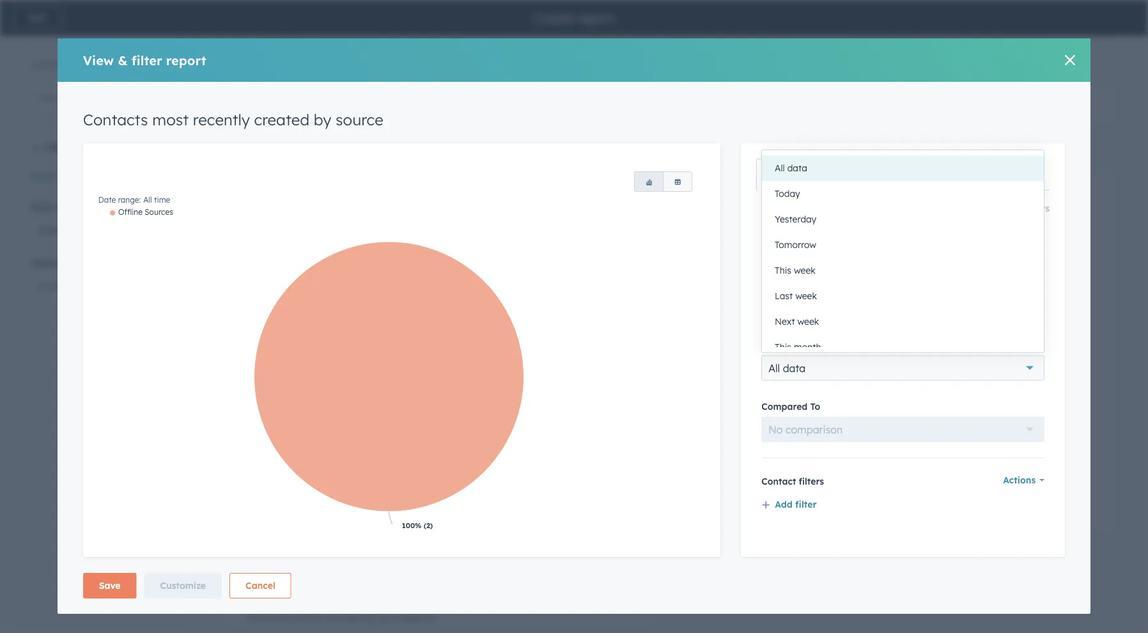 Task type: vqa. For each thing, say whether or not it's contained in the screenshot.


Task type: describe. For each thing, give the bounding box(es) containing it.
contacts for contacts most recently created by source
[[83, 110, 148, 129]]

tomorrow button
[[762, 232, 1044, 258]]

1 horizontal spatial date
[[1018, 456, 1040, 469]]

this week
[[775, 265, 816, 276]]

all data inside dropdown button
[[769, 362, 806, 375]]

data
[[31, 201, 52, 212]]

contact filters
[[762, 476, 824, 487]]

last
[[775, 290, 793, 301]]

clear filters
[[31, 170, 83, 182]]

how
[[247, 611, 269, 623]]

0 vertical spatial of
[[46, 59, 54, 70]]

save
[[99, 580, 121, 591]]

filter templates
[[45, 142, 115, 153]]

most inside contacts most recently created by source dialog
[[152, 110, 189, 129]]

range
[[786, 339, 811, 351]]

range: inside contacts most recently created by source dialog
[[118, 195, 141, 205]]

1-3 of 3 results
[[31, 59, 91, 70]]

date range
[[762, 339, 811, 351]]

visualization
[[31, 257, 88, 269]]

this month button
[[762, 334, 1044, 360]]

this week button
[[762, 258, 1044, 283]]

clear filters button
[[31, 168, 83, 184]]

0 vertical spatial 100%
[[441, 478, 460, 487]]

100% (2) inside contacts most recently created by source dialog
[[402, 521, 433, 530]]

0 vertical spatial qualified
[[775, 191, 832, 207]]

1 vertical spatial my
[[378, 611, 393, 623]]

contacts most recently created by source dialog
[[57, 38, 1091, 614]]

leads?
[[706, 233, 737, 246]]

2 3 from the left
[[57, 59, 61, 70]]

today
[[775, 188, 800, 199]]

1 horizontal spatial templates
[[353, 136, 416, 152]]

source
[[800, 227, 830, 238]]

leads
[[836, 191, 870, 207]]

1 vertical spatial websites
[[777, 263, 810, 273]]

create reports from scratch
[[221, 57, 399, 73]]

website visitor session by device type
[[247, 583, 491, 599]]

no comparison button
[[762, 417, 1045, 442]]

filter for (1) filter selected
[[53, 280, 75, 293]]

what
[[706, 218, 732, 231]]

cancel button
[[230, 573, 291, 598]]

scratch
[[353, 57, 399, 73]]

next week
[[775, 316, 819, 327]]

month
[[794, 341, 821, 353]]

marketing
[[706, 191, 771, 207]]

property
[[786, 283, 824, 294]]

is
[[753, 456, 761, 469]]

most inside what are the original sources of my most recently created marketing qualified leads?
[[881, 218, 905, 231]]

0 horizontal spatial all websites
[[306, 248, 352, 257]]

this for this week
[[775, 265, 792, 276]]

2 vertical spatial data
[[779, 456, 802, 469]]

1 vertical spatial created
[[929, 191, 978, 207]]

all inside dropdown button
[[769, 362, 780, 375]]

how are visitors accessing my website?
[[247, 611, 438, 623]]

interactive chart image inside contacts most recently created by source dialog
[[98, 207, 705, 542]]

custom
[[278, 98, 313, 111]]

range: for there is no data to show in this time frame. try changing the date range.
[[726, 294, 748, 303]]

&
[[118, 52, 128, 68]]

created inside dialog
[[254, 110, 310, 129]]

(1)
[[38, 280, 50, 293]]

from for scratch
[[318, 57, 349, 73]]

all data button
[[762, 355, 1045, 381]]

1 horizontal spatial all websites
[[765, 263, 810, 273]]

visitor
[[302, 583, 343, 599]]

device
[[416, 583, 458, 599]]

date property
[[762, 283, 824, 294]]

changing
[[952, 456, 997, 469]]

data inside dropdown button
[[783, 362, 806, 375]]

filters link
[[757, 159, 820, 190]]

of inside what are the original sources of my most recently created marketing qualified leads?
[[850, 218, 860, 231]]

add filter
[[775, 499, 817, 510]]

report inside page section element
[[577, 10, 615, 26]]

date inside popup button
[[804, 305, 826, 318]]

time inside contacts most recently created by source dialog
[[154, 195, 170, 205]]

(2) inside contacts most recently created by source dialog
[[424, 521, 433, 530]]

1 horizontal spatial 100% (2)
[[441, 478, 471, 487]]

2 horizontal spatial by
[[982, 191, 998, 207]]

create date
[[769, 305, 826, 318]]

about
[[839, 169, 864, 180]]

about link
[[820, 159, 882, 190]]

week for last week
[[796, 290, 817, 301]]

create for create reports from scratch
[[221, 57, 264, 73]]

my inside what are the original sources of my most recently created marketing qualified leads?
[[863, 218, 878, 231]]

search button
[[762, 243, 1045, 268]]

100% inside contacts most recently created by source dialog
[[402, 521, 422, 530]]

last week
[[775, 290, 817, 301]]

comparison
[[786, 423, 843, 436]]

contacts most recently created by source
[[83, 110, 383, 129]]

select
[[38, 223, 67, 236]]

contact
[[762, 476, 796, 487]]

date range: all time for there
[[706, 294, 778, 303]]

to
[[810, 401, 821, 412]]

view & filter report
[[83, 52, 206, 68]]

to
[[804, 456, 814, 469]]

are for website
[[272, 611, 288, 623]]

filters
[[775, 169, 802, 180]]

(1) filter selected
[[38, 280, 117, 293]]

this month
[[775, 341, 821, 353]]

type
[[462, 583, 491, 599]]

data inside button
[[788, 162, 807, 174]]

tab list inside contacts most recently created by source dialog
[[757, 159, 883, 191]]

compared to
[[762, 401, 821, 412]]

close image
[[1065, 55, 1076, 65]]

clear
[[31, 170, 54, 182]]

no
[[769, 423, 783, 436]]

frame.
[[901, 456, 932, 469]]

actions
[[1003, 474, 1036, 485]]

page section element
[[0, 0, 1148, 36]]

Search search field
[[31, 85, 191, 111]]

(1) filter selected button
[[31, 273, 191, 299]]

customize button
[[144, 573, 222, 598]]

group inside contacts most recently created by source dialog
[[634, 171, 693, 192]]

show
[[817, 456, 842, 469]]

1-
[[31, 59, 38, 70]]



Task type: locate. For each thing, give the bounding box(es) containing it.
next week button
[[762, 309, 1044, 334]]

2 horizontal spatial filters
[[1024, 203, 1050, 214]]

1 vertical spatial filter
[[53, 280, 75, 293]]

source up marketing
[[1002, 191, 1044, 207]]

qualified inside what are the original sources of my most recently created marketing qualified leads?
[[1040, 218, 1083, 231]]

compared
[[762, 401, 808, 412]]

New custom report checkbox
[[221, 83, 1118, 125]]

by inside dialog
[[314, 110, 331, 129]]

1 vertical spatial contacts
[[714, 263, 748, 273]]

1 vertical spatial sources
[[811, 218, 847, 231]]

1 horizontal spatial filter
[[132, 52, 162, 68]]

0 vertical spatial by
[[314, 110, 331, 129]]

0 horizontal spatial source
[[336, 110, 383, 129]]

create date button
[[762, 299, 1045, 325]]

1 horizontal spatial source
[[1002, 191, 1044, 207]]

filter inside button
[[795, 499, 817, 510]]

0 horizontal spatial 100% (2)
[[402, 521, 433, 530]]

1 vertical spatial filters
[[1024, 203, 1050, 214]]

2 horizontal spatial filter
[[795, 499, 817, 510]]

filter right the (1)
[[53, 280, 75, 293]]

week for this week
[[794, 265, 816, 276]]

0 vertical spatial websites
[[318, 248, 352, 257]]

no comparison
[[769, 423, 843, 436]]

1 vertical spatial from
[[318, 136, 349, 152]]

0 horizontal spatial websites
[[318, 248, 352, 257]]

data up contact filters at the right bottom
[[779, 456, 802, 469]]

0 vertical spatial filter
[[132, 52, 162, 68]]

filter inside popup button
[[53, 280, 75, 293]]

1 vertical spatial (2)
[[424, 521, 433, 530]]

new custom report
[[253, 98, 346, 111]]

2 vertical spatial date range: all time
[[706, 294, 778, 303]]

tab list
[[757, 159, 883, 191]]

marketing
[[988, 218, 1038, 231]]

this
[[856, 456, 873, 469]]

0 vertical spatial report
[[577, 10, 615, 26]]

range: for 100% (2)
[[267, 278, 290, 288]]

are for marketing
[[735, 218, 750, 231]]

from for templates
[[318, 136, 349, 152]]

reports for scratch
[[268, 57, 314, 73]]

the left "original"
[[753, 218, 769, 231]]

data
[[788, 162, 807, 174], [783, 362, 806, 375], [779, 456, 802, 469]]

2 horizontal spatial report
[[577, 10, 615, 26]]

qualified down the "reset filters" button
[[1040, 218, 1083, 231]]

date range: all time inside contacts most recently created by source dialog
[[98, 195, 170, 205]]

my
[[863, 218, 878, 231], [378, 611, 393, 623]]

date down last week
[[804, 305, 826, 318]]

0 horizontal spatial the
[[753, 218, 769, 231]]

filters right reset
[[1024, 203, 1050, 214]]

None button
[[634, 171, 664, 192], [663, 171, 693, 192], [634, 171, 664, 192], [663, 171, 693, 192]]

1 vertical spatial range:
[[267, 278, 290, 288]]

this down search
[[775, 265, 792, 276]]

2 vertical spatial recently
[[908, 218, 946, 231]]

reports
[[268, 57, 314, 73], [268, 136, 314, 152]]

recently inside what are the original sources of my most recently created marketing qualified leads?
[[908, 218, 946, 231]]

created up create reports from templates
[[254, 110, 310, 129]]

1 vertical spatial reports
[[268, 136, 314, 152]]

date range: all time for 100%
[[247, 278, 319, 288]]

try
[[935, 456, 949, 469]]

0 vertical spatial all data
[[775, 162, 807, 174]]

1 vertical spatial 100%
[[402, 521, 422, 530]]

of right 1-
[[46, 59, 54, 70]]

week up create date at the right of page
[[796, 290, 817, 301]]

created
[[254, 110, 310, 129], [929, 191, 978, 207], [949, 218, 985, 231]]

there
[[724, 456, 750, 469]]

website?
[[396, 611, 438, 623]]

sources inside what are the original sources of my most recently created marketing qualified leads?
[[811, 218, 847, 231]]

create inside popup button
[[769, 305, 801, 318]]

1 horizontal spatial of
[[850, 218, 860, 231]]

original
[[771, 218, 808, 231]]

0 vertical spatial my
[[863, 218, 878, 231]]

None checkbox
[[221, 164, 659, 536], [680, 164, 1118, 536], [221, 557, 659, 633], [221, 164, 659, 536], [680, 164, 1118, 536], [221, 557, 659, 633]]

2 vertical spatial filter
[[795, 499, 817, 510]]

0 horizontal spatial sources
[[55, 201, 88, 212]]

filters right clear
[[57, 170, 83, 182]]

create for create date
[[769, 305, 801, 318]]

data sources
[[31, 201, 88, 212]]

actions button
[[1003, 471, 1045, 489]]

0 vertical spatial 100% (2)
[[441, 478, 471, 487]]

0 horizontal spatial of
[[46, 59, 54, 70]]

filter
[[45, 142, 68, 153]]

websites
[[318, 248, 352, 257], [777, 263, 810, 273]]

this
[[775, 265, 792, 276], [775, 341, 792, 353]]

range.
[[1043, 456, 1073, 469]]

contacts for contacts
[[714, 263, 748, 273]]

filters
[[57, 170, 83, 182], [1024, 203, 1050, 214], [799, 476, 824, 487]]

2 vertical spatial by
[[397, 583, 413, 599]]

1 horizontal spatial filters
[[799, 476, 824, 487]]

by up website?
[[397, 583, 413, 599]]

original source
[[762, 227, 830, 238]]

0 vertical spatial (2)
[[462, 478, 471, 487]]

0 vertical spatial data
[[788, 162, 807, 174]]

0 horizontal spatial most
[[152, 110, 189, 129]]

1 this from the top
[[775, 265, 792, 276]]

all data down date range
[[769, 362, 806, 375]]

1 vertical spatial 100% (2)
[[402, 521, 433, 530]]

contacts down "leads?"
[[714, 263, 748, 273]]

contacts
[[83, 110, 148, 129], [714, 263, 748, 273]]

1 horizontal spatial date range: all time
[[247, 278, 319, 288]]

are right what
[[735, 218, 750, 231]]

0 vertical spatial sources
[[55, 201, 88, 212]]

0 horizontal spatial date range: all time
[[98, 195, 170, 205]]

reports down custom
[[268, 136, 314, 152]]

0 vertical spatial from
[[318, 57, 349, 73]]

0 horizontal spatial date
[[804, 305, 826, 318]]

time
[[154, 195, 170, 205], [303, 278, 319, 288], [762, 294, 778, 303], [876, 456, 898, 469]]

created left reset
[[929, 191, 978, 207]]

what are the original sources of my most recently created marketing qualified leads?
[[706, 218, 1083, 246]]

recently up tomorrow button
[[908, 218, 946, 231]]

search
[[769, 249, 802, 262]]

2 vertical spatial report
[[316, 98, 346, 111]]

contacts up filter templates at the top of the page
[[83, 110, 148, 129]]

in
[[845, 456, 853, 469]]

2 this from the top
[[775, 341, 792, 353]]

contacts inside dialog
[[83, 110, 148, 129]]

0 vertical spatial this
[[775, 265, 792, 276]]

all
[[775, 162, 785, 174], [143, 195, 152, 205], [306, 248, 316, 257], [765, 263, 775, 273], [292, 278, 301, 288], [751, 294, 760, 303], [769, 362, 780, 375]]

filter right add
[[795, 499, 817, 510]]

all data inside button
[[775, 162, 807, 174]]

all inside button
[[775, 162, 785, 174]]

0 vertical spatial all websites
[[306, 248, 352, 257]]

filters down the to
[[799, 476, 824, 487]]

source inside dialog
[[336, 110, 383, 129]]

1 vertical spatial date
[[1018, 456, 1040, 469]]

1 vertical spatial data
[[783, 362, 806, 375]]

week right next on the right of the page
[[798, 316, 819, 327]]

1 horizontal spatial report
[[316, 98, 346, 111]]

accessing
[[328, 611, 375, 623]]

date up actions popup button
[[1018, 456, 1040, 469]]

from down new custom report
[[318, 136, 349, 152]]

customize
[[160, 580, 206, 591]]

reports up custom
[[268, 57, 314, 73]]

3
[[38, 59, 43, 70], [57, 59, 61, 70]]

by up create reports from templates
[[314, 110, 331, 129]]

report
[[577, 10, 615, 26], [166, 52, 206, 68], [316, 98, 346, 111]]

1 vertical spatial recently
[[874, 191, 926, 207]]

2 from from the top
[[318, 136, 349, 152]]

the inside what are the original sources of my most recently created marketing qualified leads?
[[753, 218, 769, 231]]

0 horizontal spatial (2)
[[424, 521, 433, 530]]

1 vertical spatial all websites
[[765, 263, 810, 273]]

last week button
[[762, 283, 1044, 309]]

interactive chart image
[[98, 207, 705, 542], [247, 290, 633, 498]]

qualified
[[775, 191, 832, 207], [1040, 218, 1083, 231]]

yesterday button
[[762, 207, 1044, 232]]

original
[[762, 227, 797, 238]]

create reports from templates
[[221, 136, 416, 152]]

marketing qualified leads recently created by source
[[706, 191, 1044, 207]]

are
[[735, 218, 750, 231], [272, 611, 288, 623]]

0 horizontal spatial templates
[[71, 142, 115, 153]]

0 vertical spatial source
[[336, 110, 383, 129]]

there is no data to show in this time frame. try changing the date range.
[[724, 456, 1073, 469]]

0 vertical spatial week
[[794, 265, 816, 276]]

1 3 from the left
[[38, 59, 43, 70]]

2 vertical spatial filters
[[799, 476, 824, 487]]

1 vertical spatial qualified
[[1040, 218, 1083, 231]]

recently left new
[[193, 110, 250, 129]]

1 vertical spatial report
[[166, 52, 206, 68]]

the
[[753, 218, 769, 231], [1000, 456, 1015, 469]]

yesterday
[[775, 214, 817, 225]]

select button
[[31, 217, 191, 243]]

date
[[98, 195, 116, 205], [247, 278, 265, 288], [762, 283, 783, 294], [706, 294, 723, 303], [762, 339, 783, 351]]

most
[[152, 110, 189, 129], [881, 218, 905, 231]]

2 vertical spatial range:
[[726, 294, 748, 303]]

save button
[[83, 573, 137, 598]]

selected
[[78, 280, 117, 293]]

the up actions
[[1000, 456, 1015, 469]]

results
[[64, 59, 91, 70]]

week up the property
[[794, 265, 816, 276]]

sources right data
[[55, 201, 88, 212]]

source up create reports from templates
[[336, 110, 383, 129]]

this for this month
[[775, 341, 792, 353]]

are right how
[[272, 611, 288, 623]]

data down this month
[[783, 362, 806, 375]]

by up marketing
[[982, 191, 998, 207]]

filters inside button
[[1024, 203, 1050, 214]]

toggle series visibility region
[[110, 207, 173, 217]]

1 horizontal spatial range:
[[267, 278, 290, 288]]

tab list containing filters
[[757, 159, 883, 191]]

data up today
[[788, 162, 807, 174]]

1 vertical spatial source
[[1002, 191, 1044, 207]]

no
[[764, 456, 776, 469]]

report inside checkbox
[[316, 98, 346, 111]]

1 from from the top
[[318, 57, 349, 73]]

0 horizontal spatial 3
[[38, 59, 43, 70]]

report inside contacts most recently created by source dialog
[[166, 52, 206, 68]]

week
[[794, 265, 816, 276], [796, 290, 817, 301], [798, 316, 819, 327]]

filters inside "button"
[[57, 170, 83, 182]]

(2)
[[462, 478, 471, 487], [424, 521, 433, 530]]

from
[[318, 57, 349, 73], [318, 136, 349, 152]]

group
[[634, 171, 693, 192]]

created left marketing
[[949, 218, 985, 231]]

1 vertical spatial week
[[796, 290, 817, 301]]

1 horizontal spatial sources
[[811, 218, 847, 231]]

1 vertical spatial the
[[1000, 456, 1015, 469]]

0 vertical spatial recently
[[193, 110, 250, 129]]

all data button
[[762, 155, 1044, 181]]

0 horizontal spatial are
[[272, 611, 288, 623]]

1 vertical spatial by
[[982, 191, 998, 207]]

create for create reports from templates
[[221, 136, 264, 152]]

2 horizontal spatial range:
[[726, 294, 748, 303]]

0 vertical spatial filters
[[57, 170, 83, 182]]

1 horizontal spatial the
[[1000, 456, 1015, 469]]

0 vertical spatial range:
[[118, 195, 141, 205]]

of down leads
[[850, 218, 860, 231]]

1 vertical spatial this
[[775, 341, 792, 353]]

2 vertical spatial week
[[798, 316, 819, 327]]

0 horizontal spatial report
[[166, 52, 206, 68]]

next
[[775, 316, 795, 327]]

1 vertical spatial are
[[272, 611, 288, 623]]

1 horizontal spatial 100%
[[441, 478, 460, 487]]

all data up today
[[775, 162, 807, 174]]

create for create report
[[534, 10, 574, 26]]

website
[[247, 583, 298, 599]]

sources down leads
[[811, 218, 847, 231]]

1 horizontal spatial are
[[735, 218, 750, 231]]

reset filters button
[[997, 201, 1050, 216]]

created inside what are the original sources of my most recently created marketing qualified leads?
[[949, 218, 985, 231]]

reset filters
[[997, 203, 1050, 214]]

2 horizontal spatial date range: all time
[[706, 294, 778, 303]]

0 horizontal spatial 100%
[[402, 521, 422, 530]]

1 horizontal spatial (2)
[[462, 478, 471, 487]]

filters for contact filters
[[799, 476, 824, 487]]

visitors
[[290, 611, 325, 623]]

0 vertical spatial most
[[152, 110, 189, 129]]

reports for templates
[[268, 136, 314, 152]]

1 horizontal spatial most
[[881, 218, 905, 231]]

session
[[347, 583, 393, 599]]

filter right &
[[132, 52, 162, 68]]

2 reports from the top
[[268, 136, 314, 152]]

1 vertical spatial of
[[850, 218, 860, 231]]

my down session
[[378, 611, 393, 623]]

view
[[83, 52, 114, 68]]

recently inside dialog
[[193, 110, 250, 129]]

qualified up yesterday
[[775, 191, 832, 207]]

2 vertical spatial created
[[949, 218, 985, 231]]

all data
[[775, 162, 807, 174], [769, 362, 806, 375]]

create inside page section element
[[534, 10, 574, 26]]

my down the marketing qualified leads recently created by source
[[863, 218, 878, 231]]

0 horizontal spatial qualified
[[775, 191, 832, 207]]

filters for reset filters
[[1024, 203, 1050, 214]]

0 horizontal spatial by
[[314, 110, 331, 129]]

1 reports from the top
[[268, 57, 314, 73]]

create report
[[534, 10, 615, 26]]

from left scratch
[[318, 57, 349, 73]]

week for next week
[[798, 316, 819, 327]]

all websites
[[306, 248, 352, 257], [765, 263, 810, 273]]

exit
[[29, 12, 46, 23]]

today button
[[762, 181, 1044, 207]]

are inside what are the original sources of my most recently created marketing qualified leads?
[[735, 218, 750, 231]]

filters for clear filters
[[57, 170, 83, 182]]

0 horizontal spatial range:
[[118, 195, 141, 205]]

0 vertical spatial created
[[254, 110, 310, 129]]

this left month
[[775, 341, 792, 353]]

recently down all data button
[[874, 191, 926, 207]]

filter for add filter
[[795, 499, 817, 510]]

0 vertical spatial are
[[735, 218, 750, 231]]



